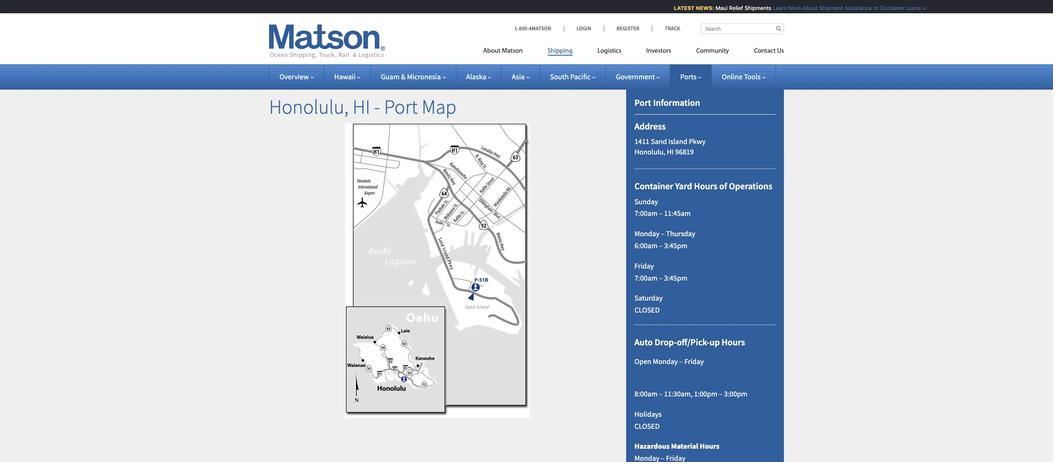 Task type: vqa. For each thing, say whether or not it's contained in the screenshot.


Task type: locate. For each thing, give the bounding box(es) containing it.
1 horizontal spatial honolulu,
[[635, 147, 666, 157]]

7:00am
[[635, 209, 658, 218], [635, 273, 658, 283]]

1 closed from the top
[[635, 305, 660, 315]]

0 vertical spatial friday
[[635, 261, 654, 271]]

loans
[[902, 5, 917, 11]]

7:00am inside 'friday 7:00am – 3:45pm'
[[635, 273, 658, 283]]

0 horizontal spatial hi
[[353, 94, 370, 119]]

0 vertical spatial monday
[[635, 229, 660, 238]]

1 7:00am from the top
[[635, 209, 658, 218]]

hours right the material
[[700, 442, 720, 451]]

2 3:45pm from the top
[[664, 273, 688, 283]]

1 horizontal spatial container
[[876, 5, 900, 11]]

3:45pm
[[664, 241, 688, 250], [664, 273, 688, 283]]

hours
[[694, 180, 718, 192], [722, 336, 745, 348], [700, 442, 720, 451]]

closed for holidays closed
[[635, 421, 660, 431]]

0 horizontal spatial about
[[483, 48, 501, 54]]

assistance
[[840, 5, 868, 11]]

0 vertical spatial closed
[[635, 305, 660, 315]]

1 horizontal spatial hi
[[667, 147, 674, 157]]

1 vertical spatial honolulu,
[[635, 147, 666, 157]]

investors link
[[634, 44, 684, 61]]

hi down island
[[667, 147, 674, 157]]

us
[[777, 48, 784, 54]]

7:00am down sunday
[[635, 209, 658, 218]]

hawaii
[[334, 72, 356, 81]]

0 vertical spatial 7:00am
[[635, 209, 658, 218]]

0 vertical spatial 3:45pm
[[664, 241, 688, 250]]

open
[[635, 357, 652, 366]]

1 horizontal spatial friday
[[685, 357, 704, 366]]

blue matson logo with ocean, shipping, truck, rail and logistics written beneath it. image
[[269, 25, 385, 59]]

container
[[876, 5, 900, 11], [635, 180, 673, 192]]

hi
[[353, 94, 370, 119], [667, 147, 674, 157]]

honolulu,
[[269, 94, 349, 119], [635, 147, 666, 157]]

0 horizontal spatial port
[[384, 94, 418, 119]]

pacific
[[570, 72, 591, 81]]

port right the '-'
[[384, 94, 418, 119]]

0 horizontal spatial honolulu,
[[269, 94, 349, 119]]

overview
[[280, 72, 309, 81]]

– up saturday
[[659, 273, 663, 283]]

island
[[669, 137, 688, 146]]

closed down the holidays at the right bottom of the page
[[635, 421, 660, 431]]

pkwy
[[689, 137, 706, 146]]

about right more
[[799, 5, 814, 11]]

friday inside 'friday 7:00am – 3:45pm'
[[635, 261, 654, 271]]

container up sunday
[[635, 180, 673, 192]]

sand
[[651, 137, 667, 146]]

guam & micronesia
[[381, 72, 441, 81]]

matson
[[502, 48, 523, 54]]

8:00am
[[635, 389, 658, 399]]

None search field
[[701, 23, 784, 34]]

about matson
[[483, 48, 523, 54]]

auto drop-off/pick-up hours
[[635, 336, 745, 348]]

auto
[[635, 336, 653, 348]]

honolulu, down 1411
[[635, 147, 666, 157]]

hawaii link
[[334, 72, 361, 81]]

contact us
[[754, 48, 784, 54]]

1 vertical spatial container
[[635, 180, 673, 192]]

about left matson
[[483, 48, 501, 54]]

friday down 6:00am
[[635, 261, 654, 271]]

container right or
[[876, 5, 900, 11]]

0 vertical spatial about
[[799, 5, 814, 11]]

closed down saturday
[[635, 305, 660, 315]]

3:45pm down thursday
[[664, 241, 688, 250]]

2 closed from the top
[[635, 421, 660, 431]]

hours right up
[[722, 336, 745, 348]]

1 vertical spatial about
[[483, 48, 501, 54]]

0 vertical spatial hours
[[694, 180, 718, 192]]

port up address
[[635, 97, 652, 108]]

of
[[719, 180, 727, 192]]

1 vertical spatial closed
[[635, 421, 660, 431]]

or
[[869, 5, 874, 11]]

0 horizontal spatial friday
[[635, 261, 654, 271]]

port information
[[635, 97, 700, 108]]

community link
[[684, 44, 742, 61]]

–
[[659, 209, 663, 218], [661, 229, 665, 238], [659, 241, 663, 250], [659, 273, 663, 283], [680, 357, 683, 366], [659, 389, 663, 399], [719, 389, 723, 399]]

11:45am
[[664, 209, 691, 218]]

saturday
[[635, 293, 663, 303]]

friday down off/pick-
[[685, 357, 704, 366]]

sunday
[[635, 197, 658, 206]]

government link
[[616, 72, 660, 81]]

online
[[722, 72, 743, 81]]

closed inside holidays closed
[[635, 421, 660, 431]]

container yard hours of operations
[[635, 180, 773, 192]]

7:00am for friday
[[635, 273, 658, 283]]

section
[[616, 76, 795, 462]]

top menu navigation
[[483, 44, 784, 61]]

1 3:45pm from the top
[[664, 241, 688, 250]]

south pacific link
[[550, 72, 596, 81]]

learn
[[769, 5, 783, 11]]

map
[[422, 94, 457, 119]]

monday down drop-
[[653, 357, 678, 366]]

government
[[616, 72, 655, 81]]

1 vertical spatial 7:00am
[[635, 273, 658, 283]]

more
[[784, 5, 797, 11]]

– left 11:45am
[[659, 209, 663, 218]]

maui
[[711, 5, 723, 11]]

2 7:00am from the top
[[635, 273, 658, 283]]

news:
[[692, 5, 710, 11]]

honolulu, down overview link
[[269, 94, 349, 119]]

port
[[384, 94, 418, 119], [635, 97, 652, 108]]

learn more about shipment assistance or container loans > link
[[769, 5, 922, 11]]

3:45pm down 'monday – thursday 6:00am – 3:45pm'
[[664, 273, 688, 283]]

1 vertical spatial 3:45pm
[[664, 273, 688, 283]]

saturday closed
[[635, 293, 663, 315]]

hi inside 1411 sand island pkwy honolulu, hi 96819
[[667, 147, 674, 157]]

about
[[799, 5, 814, 11], [483, 48, 501, 54]]

about inside top menu navigation
[[483, 48, 501, 54]]

closed inside saturday closed
[[635, 305, 660, 315]]

monday up 6:00am
[[635, 229, 660, 238]]

– down auto drop-off/pick-up hours on the right of page
[[680, 357, 683, 366]]

honolulu, inside 1411 sand island pkwy honolulu, hi 96819
[[635, 147, 666, 157]]

friday
[[635, 261, 654, 271], [685, 357, 704, 366]]

south pacific
[[550, 72, 591, 81]]

hours left the 'of'
[[694, 180, 718, 192]]

1 vertical spatial friday
[[685, 357, 704, 366]]

address
[[635, 121, 666, 132]]

material
[[671, 442, 699, 451]]

2 vertical spatial hours
[[700, 442, 720, 451]]

ports
[[680, 72, 697, 81]]

7:00am inside sunday 7:00am – 11:45am
[[635, 209, 658, 218]]

login
[[577, 25, 591, 32]]

7:00am up saturday
[[635, 273, 658, 283]]

1411 sand island pkwy honolulu, hi 96819
[[635, 137, 706, 157]]

1 vertical spatial hi
[[667, 147, 674, 157]]

online tools link
[[722, 72, 766, 81]]

1:00pm
[[694, 389, 718, 399]]

hi left the '-'
[[353, 94, 370, 119]]

– right 8:00am
[[659, 389, 663, 399]]

hazardous material hours
[[635, 442, 720, 451]]



Task type: describe. For each thing, give the bounding box(es) containing it.
shipments
[[740, 5, 767, 11]]

0 vertical spatial hi
[[353, 94, 370, 119]]

1 horizontal spatial about
[[799, 5, 814, 11]]

11:30am,
[[664, 389, 693, 399]]

overview link
[[280, 72, 314, 81]]

closed for saturday closed
[[635, 305, 660, 315]]

monday inside 'monday – thursday 6:00am – 3:45pm'
[[635, 229, 660, 238]]

ports link
[[680, 72, 702, 81]]

holidays
[[635, 409, 662, 419]]

1 horizontal spatial port
[[635, 97, 652, 108]]

1-
[[514, 25, 519, 32]]

– right 1:00pm on the bottom right of the page
[[719, 389, 723, 399]]

asia
[[512, 72, 525, 81]]

alaska
[[466, 72, 487, 81]]

open monday – friday
[[635, 357, 704, 366]]

– inside 'friday 7:00am – 3:45pm'
[[659, 273, 663, 283]]

track
[[665, 25, 680, 32]]

Search search field
[[701, 23, 784, 34]]

logistics link
[[585, 44, 634, 61]]

investors
[[647, 48, 671, 54]]

track link
[[652, 25, 680, 32]]

>
[[918, 5, 922, 11]]

0 vertical spatial honolulu,
[[269, 94, 349, 119]]

online tools
[[722, 72, 761, 81]]

friday 7:00am – 3:45pm
[[635, 261, 688, 283]]

yard
[[675, 180, 692, 192]]

shipping link
[[535, 44, 585, 61]]

– left thursday
[[661, 229, 665, 238]]

guam
[[381, 72, 400, 81]]

hazardous
[[635, 442, 670, 451]]

login link
[[564, 25, 604, 32]]

6:00am
[[635, 241, 658, 250]]

holidays closed
[[635, 409, 662, 431]]

7:00am for sunday
[[635, 209, 658, 218]]

relief
[[725, 5, 739, 11]]

information
[[653, 97, 700, 108]]

&
[[401, 72, 406, 81]]

1-800-4matson link
[[514, 25, 564, 32]]

register link
[[604, 25, 652, 32]]

96819
[[675, 147, 694, 157]]

south
[[550, 72, 569, 81]]

guam & micronesia link
[[381, 72, 446, 81]]

-
[[374, 94, 380, 119]]

1-800-4matson
[[514, 25, 551, 32]]

thursday
[[666, 229, 696, 238]]

shipping
[[548, 48, 573, 54]]

sunday 7:00am – 11:45am
[[635, 197, 691, 218]]

section containing port information
[[616, 76, 795, 462]]

– right 6:00am
[[659, 241, 663, 250]]

off/pick-
[[677, 336, 710, 348]]

hours for material
[[700, 442, 720, 451]]

alaska link
[[466, 72, 492, 81]]

3:45pm inside 'monday – thursday 6:00am – 3:45pm'
[[664, 241, 688, 250]]

about matson link
[[483, 44, 535, 61]]

tools
[[744, 72, 761, 81]]

micronesia
[[407, 72, 441, 81]]

8:00am – 11:30am, 1:00pm – 3:00pm
[[635, 389, 748, 399]]

monday – thursday 6:00am – 3:45pm
[[635, 229, 696, 250]]

hours for yard
[[694, 180, 718, 192]]

contact us link
[[742, 44, 784, 61]]

search image
[[776, 26, 781, 31]]

contact
[[754, 48, 776, 54]]

register
[[617, 25, 640, 32]]

– inside sunday 7:00am – 11:45am
[[659, 209, 663, 218]]

1 vertical spatial monday
[[653, 357, 678, 366]]

3:45pm inside 'friday 7:00am – 3:45pm'
[[664, 273, 688, 283]]

logistics
[[598, 48, 622, 54]]

0 vertical spatial container
[[876, 5, 900, 11]]

1 vertical spatial hours
[[722, 336, 745, 348]]

latest news: maui relief shipments learn more about shipment assistance or container loans >
[[670, 5, 922, 11]]

4matson
[[529, 25, 551, 32]]

1411
[[635, 137, 650, 146]]

shipment
[[815, 5, 839, 11]]

asia link
[[512, 72, 530, 81]]

800-
[[519, 25, 529, 32]]

3:00pm
[[724, 389, 748, 399]]

up
[[710, 336, 720, 348]]

operations
[[729, 180, 773, 192]]

0 horizontal spatial container
[[635, 180, 673, 192]]

community
[[696, 48, 729, 54]]

drop-
[[655, 336, 677, 348]]

latest
[[670, 5, 690, 11]]



